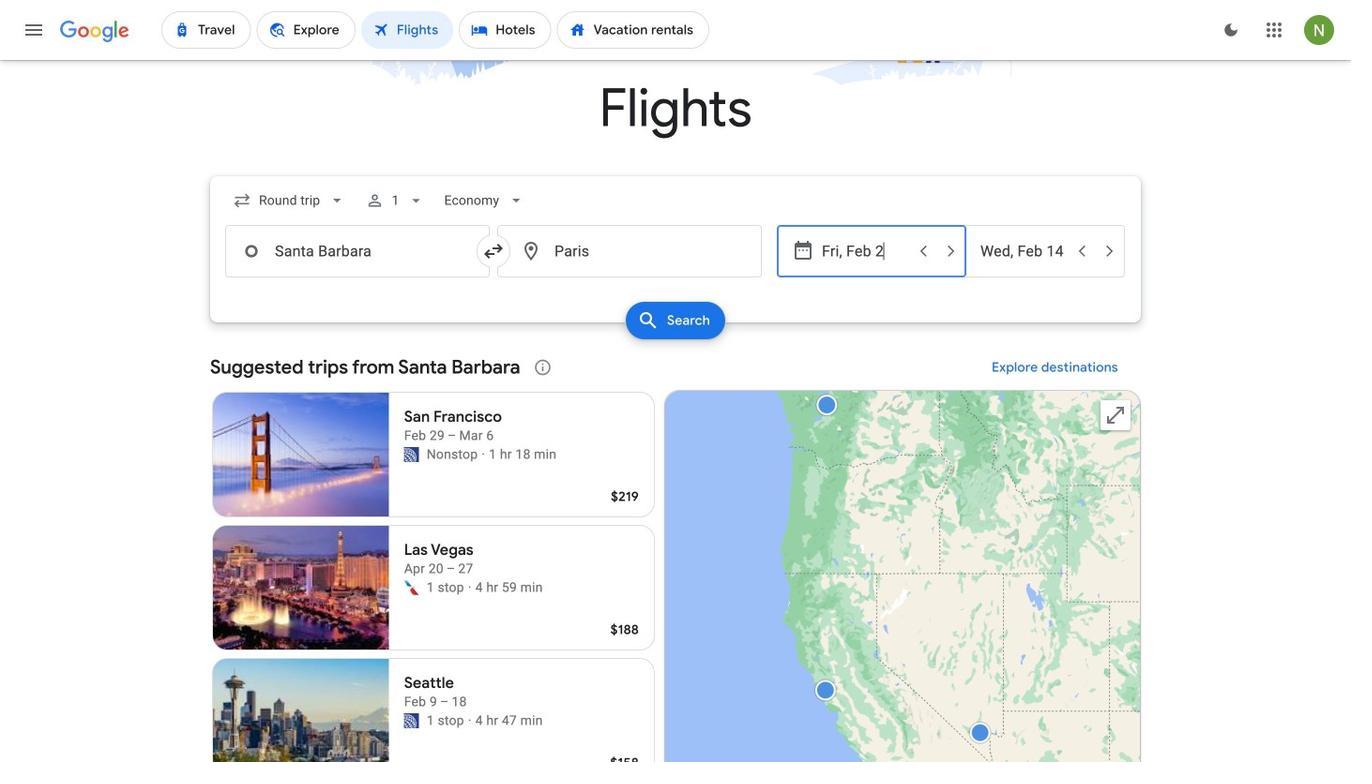 Task type: describe. For each thing, give the bounding box(es) containing it.
 image for united image
[[468, 712, 472, 731]]

suggested trips from santa barbara region
[[210, 345, 1141, 763]]

 image for american icon
[[468, 579, 472, 598]]

american image
[[404, 581, 419, 596]]

 image for united icon
[[482, 446, 485, 464]]

Departure text field
[[822, 226, 908, 277]]

188 US dollars text field
[[610, 622, 639, 639]]

Return text field
[[981, 226, 1067, 277]]



Task type: locate. For each thing, give the bounding box(es) containing it.
 image
[[482, 446, 485, 464], [468, 579, 472, 598], [468, 712, 472, 731]]

None field
[[225, 184, 354, 218], [437, 184, 533, 218], [225, 184, 354, 218], [437, 184, 533, 218]]

0 vertical spatial  image
[[482, 446, 485, 464]]

 image right united image
[[468, 712, 472, 731]]

united image
[[404, 714, 419, 729]]

158 US dollars text field
[[610, 755, 639, 763]]

219 US dollars text field
[[611, 489, 639, 506]]

 image right american icon
[[468, 579, 472, 598]]

2 vertical spatial  image
[[468, 712, 472, 731]]

Flight search field
[[195, 176, 1156, 345]]

united image
[[404, 448, 419, 463]]

None text field
[[497, 225, 762, 278]]

1 vertical spatial  image
[[468, 579, 472, 598]]

swap origin and destination. image
[[482, 240, 505, 263]]

None text field
[[225, 225, 490, 278]]

 image right united icon
[[482, 446, 485, 464]]

none text field inside flight search field
[[497, 225, 762, 278]]

change appearance image
[[1209, 8, 1254, 53]]

main menu image
[[23, 19, 45, 41]]



Task type: vqa. For each thing, say whether or not it's contained in the screenshot.
Close 'ICON'
no



